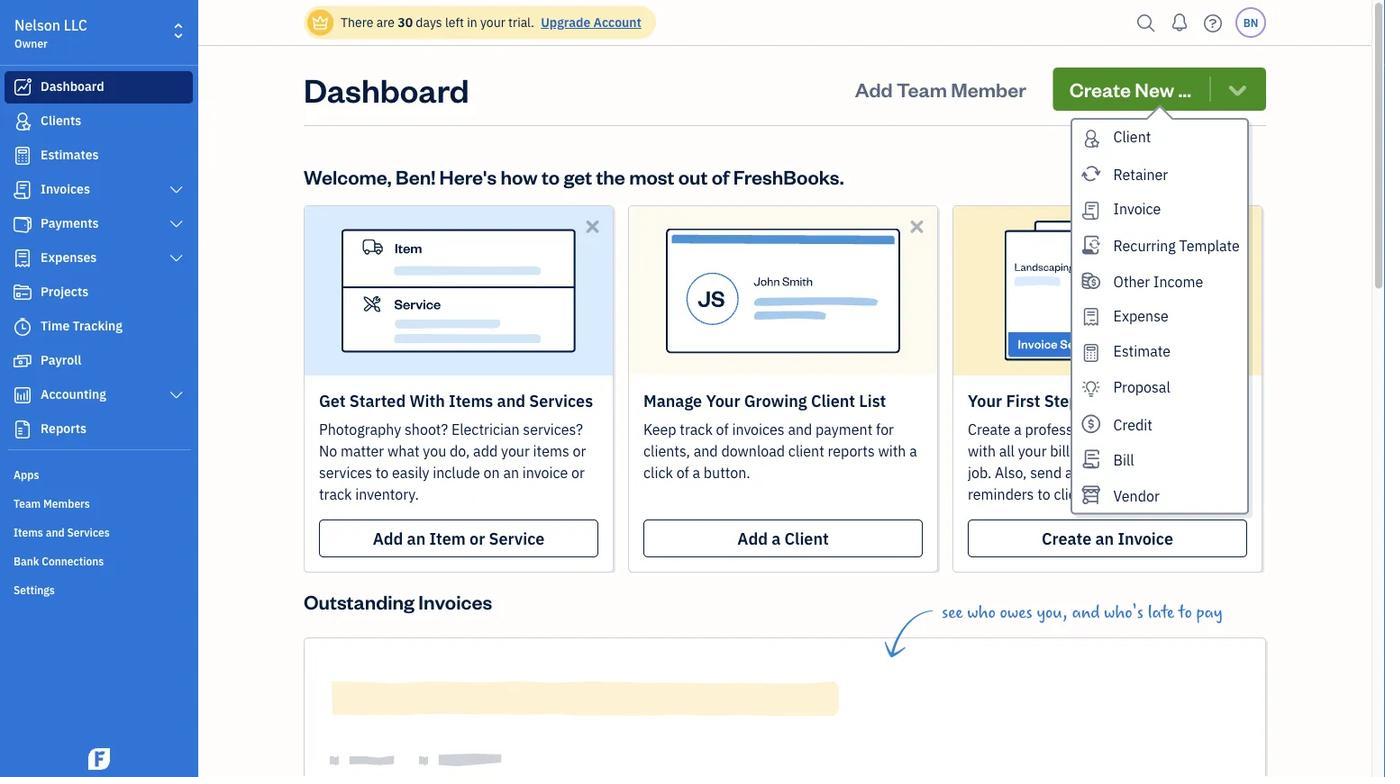 Task type: vqa. For each thing, say whether or not it's contained in the screenshot.
Easily
yes



Task type: locate. For each thing, give the bounding box(es) containing it.
create inside the your first step toward getting paid create a professional invoice in seconds with all your billed time and expenses for a job. also, send automated payment reminders to clients.
[[968, 420, 1011, 439]]

a
[[1014, 420, 1022, 439], [910, 442, 917, 461], [1236, 442, 1244, 461], [693, 464, 700, 483], [772, 528, 781, 549]]

1 vertical spatial payment
[[1139, 464, 1196, 483]]

0 horizontal spatial track
[[319, 485, 352, 504]]

1 your from the left
[[706, 390, 740, 411]]

paid
[[1201, 390, 1235, 411]]

0 horizontal spatial in
[[467, 14, 477, 31]]

download
[[721, 442, 785, 461]]

to
[[542, 164, 560, 189], [376, 464, 389, 483], [1037, 485, 1051, 504], [1179, 603, 1192, 623]]

invoices up 'payments'
[[41, 181, 90, 197]]

chevron large down image for expenses
[[168, 251, 185, 266]]

0 vertical spatial payment
[[816, 420, 873, 439]]

do,
[[450, 442, 470, 461]]

0 horizontal spatial with
[[878, 442, 906, 461]]

chevron large down image down payroll link
[[168, 388, 185, 403]]

invoice down items
[[523, 464, 568, 483]]

0 vertical spatial client
[[1114, 128, 1151, 146]]

bank
[[14, 554, 39, 569]]

0 horizontal spatial add
[[373, 528, 403, 549]]

reports
[[828, 442, 875, 461]]

how
[[501, 164, 538, 189]]

1 horizontal spatial for
[[1215, 442, 1233, 461]]

apps link
[[5, 461, 193, 488]]

0 horizontal spatial team
[[14, 497, 41, 511]]

1 vertical spatial create
[[968, 420, 1011, 439]]

are
[[376, 14, 395, 31]]

expense
[[1114, 306, 1169, 325]]

1 vertical spatial team
[[14, 497, 41, 511]]

0 vertical spatial invoice
[[1114, 199, 1161, 218]]

invoices
[[732, 420, 785, 439]]

0 horizontal spatial your
[[706, 390, 740, 411]]

toward
[[1083, 390, 1138, 411]]

expense button
[[1072, 299, 1247, 334]]

pay
[[1196, 603, 1223, 623]]

include
[[433, 464, 480, 483]]

owes
[[1000, 603, 1033, 623]]

team down apps
[[14, 497, 41, 511]]

search image
[[1132, 9, 1161, 37]]

1 chevron large down image from the top
[[168, 183, 185, 197]]

client left list
[[811, 390, 855, 411]]

invoice image
[[12, 181, 33, 199]]

team members link
[[5, 489, 193, 516]]

seconds
[[1172, 420, 1226, 439]]

expense image
[[12, 250, 33, 268]]

and
[[497, 390, 525, 411], [788, 420, 812, 439], [694, 442, 718, 461], [1122, 442, 1147, 461], [46, 525, 65, 540], [1072, 603, 1100, 623]]

an right on
[[503, 464, 519, 483]]

1 with from the left
[[878, 442, 906, 461]]

payment image
[[12, 215, 33, 233]]

items
[[533, 442, 569, 461]]

for down list
[[876, 420, 894, 439]]

shoot?
[[405, 420, 448, 439]]

items up bank
[[14, 525, 43, 540]]

manage
[[643, 390, 702, 411]]

client up "retainer"
[[1114, 128, 1151, 146]]

recurring
[[1114, 236, 1176, 255]]

in right left
[[467, 14, 477, 31]]

timer image
[[12, 318, 33, 336]]

in up expenses
[[1157, 420, 1169, 439]]

members
[[43, 497, 90, 511]]

1 vertical spatial for
[[1215, 442, 1233, 461]]

vendor button
[[1072, 478, 1247, 513]]

create an invoice link
[[968, 520, 1247, 558]]

of
[[712, 164, 729, 189], [716, 420, 729, 439], [677, 464, 689, 483]]

create left "new"
[[1070, 76, 1131, 102]]

0 horizontal spatial invoice
[[523, 464, 568, 483]]

1 horizontal spatial services
[[529, 390, 593, 411]]

dashboard down are
[[304, 68, 469, 110]]

invoice down vendor
[[1118, 528, 1173, 549]]

there are 30 days left in your trial. upgrade account
[[341, 14, 641, 31]]

button.
[[704, 464, 750, 483]]

estimate image
[[12, 147, 33, 165]]

2 your from the left
[[968, 390, 1002, 411]]

2 vertical spatial client
[[785, 528, 829, 549]]

also,
[[995, 464, 1027, 483]]

create for create an invoice
[[1042, 528, 1092, 549]]

2 chevron large down image from the top
[[168, 251, 185, 266]]

0 vertical spatial invoices
[[41, 181, 90, 197]]

track right keep
[[680, 420, 713, 439]]

welcome, ben! here's how to get the most out of freshbooks.
[[304, 164, 844, 189]]

credit
[[1114, 415, 1153, 434]]

team left member
[[897, 76, 947, 102]]

1 horizontal spatial invoice
[[1108, 420, 1154, 439]]

chevron large down image up chevron large down icon in the left of the page
[[168, 183, 185, 197]]

in inside the your first step toward getting paid create a professional invoice in seconds with all your billed time and expenses for a job. also, send automated payment reminders to clients.
[[1157, 420, 1169, 439]]

or right item
[[470, 528, 485, 549]]

client down client
[[785, 528, 829, 549]]

late
[[1148, 603, 1175, 623]]

dashboard
[[304, 68, 469, 110], [41, 78, 104, 95]]

2 horizontal spatial dismiss image
[[1231, 216, 1252, 237]]

with right reports
[[878, 442, 906, 461]]

2 horizontal spatial add
[[855, 76, 893, 102]]

getting
[[1142, 390, 1198, 411]]

1 horizontal spatial an
[[503, 464, 519, 483]]

an left item
[[407, 528, 426, 549]]

crown image
[[311, 13, 330, 32]]

0 vertical spatial of
[[712, 164, 729, 189]]

welcome,
[[304, 164, 392, 189]]

2 vertical spatial of
[[677, 464, 689, 483]]

0 vertical spatial invoice
[[1108, 420, 1154, 439]]

an inside get started with items and services photography shoot? electrician services? no matter what you do, add your items or services to easily include on an invoice or track inventory.
[[503, 464, 519, 483]]

proposal
[[1114, 378, 1171, 397]]

click
[[643, 464, 673, 483]]

payment up reports
[[816, 420, 873, 439]]

0 horizontal spatial items
[[14, 525, 43, 540]]

or right items
[[573, 442, 586, 461]]

payment
[[816, 420, 873, 439], [1139, 464, 1196, 483]]

settings
[[14, 583, 55, 598]]

create for create new …
[[1070, 76, 1131, 102]]

1 horizontal spatial in
[[1157, 420, 1169, 439]]

chevron large down image for invoices
[[168, 183, 185, 197]]

your right add at the bottom of page
[[501, 442, 530, 461]]

1 horizontal spatial dismiss image
[[907, 216, 927, 237]]

add for add a client
[[737, 528, 768, 549]]

3 chevron large down image from the top
[[168, 388, 185, 403]]

for down seconds
[[1215, 442, 1233, 461]]

1 dismiss image from the left
[[582, 216, 603, 237]]

with up the job.
[[968, 442, 996, 461]]

1 horizontal spatial team
[[897, 76, 947, 102]]

invoice up bill
[[1108, 420, 1154, 439]]

1 vertical spatial client
[[811, 390, 855, 411]]

0 vertical spatial track
[[680, 420, 713, 439]]

0 horizontal spatial services
[[67, 525, 110, 540]]

services
[[529, 390, 593, 411], [67, 525, 110, 540]]

1 horizontal spatial track
[[680, 420, 713, 439]]

dismiss image
[[582, 216, 603, 237], [907, 216, 927, 237], [1231, 216, 1252, 237]]

in
[[467, 14, 477, 31], [1157, 420, 1169, 439]]

your left the first
[[968, 390, 1002, 411]]

3 dismiss image from the left
[[1231, 216, 1252, 237]]

2 vertical spatial create
[[1042, 528, 1092, 549]]

add inside button
[[855, 76, 893, 102]]

1 vertical spatial items
[[14, 525, 43, 540]]

clients,
[[643, 442, 690, 461]]

bank connections link
[[5, 547, 193, 574]]

bank connections
[[14, 554, 104, 569]]

invoice down "retainer"
[[1114, 199, 1161, 218]]

1 vertical spatial services
[[67, 525, 110, 540]]

your right all
[[1018, 442, 1047, 461]]

inventory.
[[355, 485, 419, 504]]

2 with from the left
[[968, 442, 996, 461]]

client inside 'manage your growing client list keep track of invoices and payment for clients, and download client reports with a click of a button.'
[[811, 390, 855, 411]]

chevrondown image
[[1225, 77, 1250, 102]]

of right out
[[712, 164, 729, 189]]

out
[[678, 164, 708, 189]]

chevron large down image inside invoices link
[[168, 183, 185, 197]]

items
[[449, 390, 493, 411], [14, 525, 43, 540]]

invoices down add an item or service link
[[418, 589, 492, 615]]

1 vertical spatial of
[[716, 420, 729, 439]]

0 vertical spatial for
[[876, 420, 894, 439]]

1 vertical spatial invoice
[[523, 464, 568, 483]]

0 vertical spatial chevron large down image
[[168, 183, 185, 197]]

items up electrician
[[449, 390, 493, 411]]

add
[[855, 76, 893, 102], [373, 528, 403, 549], [737, 528, 768, 549]]

0 horizontal spatial an
[[407, 528, 426, 549]]

llc
[[64, 16, 87, 35]]

0 horizontal spatial invoices
[[41, 181, 90, 197]]

payments link
[[5, 208, 193, 241]]

your left trial. on the left top of page
[[480, 14, 505, 31]]

create up all
[[968, 420, 1011, 439]]

services up services?
[[529, 390, 593, 411]]

services up bank connections link
[[67, 525, 110, 540]]

to down the send
[[1037, 485, 1051, 504]]

and up electrician
[[497, 390, 525, 411]]

get
[[319, 390, 346, 411]]

0 horizontal spatial dashboard
[[41, 78, 104, 95]]

0 horizontal spatial for
[[876, 420, 894, 439]]

outstanding invoices
[[304, 589, 492, 615]]

of right click
[[677, 464, 689, 483]]

project image
[[12, 284, 33, 302]]

payment down expenses
[[1139, 464, 1196, 483]]

to up inventory.
[[376, 464, 389, 483]]

create inside dropdown button
[[1070, 76, 1131, 102]]

with
[[878, 442, 906, 461], [968, 442, 996, 461]]

1 horizontal spatial add
[[737, 528, 768, 549]]

estimate button
[[1072, 334, 1247, 370]]

0 horizontal spatial dismiss image
[[582, 216, 603, 237]]

1 vertical spatial track
[[319, 485, 352, 504]]

…
[[1178, 76, 1192, 102]]

reminders
[[968, 485, 1034, 504]]

and down credit
[[1122, 442, 1147, 461]]

and up client
[[788, 420, 812, 439]]

dashboard up clients
[[41, 78, 104, 95]]

create
[[1070, 76, 1131, 102], [968, 420, 1011, 439], [1042, 528, 1092, 549]]

freshbooks image
[[85, 749, 114, 771]]

estimates
[[41, 146, 99, 163]]

1 vertical spatial in
[[1157, 420, 1169, 439]]

1 horizontal spatial your
[[968, 390, 1002, 411]]

main element
[[0, 0, 243, 778]]

1 horizontal spatial invoices
[[418, 589, 492, 615]]

0 horizontal spatial payment
[[816, 420, 873, 439]]

of left invoices
[[716, 420, 729, 439]]

chart image
[[12, 387, 33, 405]]

your up invoices
[[706, 390, 740, 411]]

photography
[[319, 420, 401, 439]]

1 horizontal spatial with
[[968, 442, 996, 461]]

proposal button
[[1072, 370, 1247, 406]]

template
[[1179, 236, 1240, 255]]

see who owes you, and who's late to pay
[[942, 603, 1223, 623]]

accounting
[[41, 386, 106, 403]]

0 vertical spatial team
[[897, 76, 947, 102]]

to inside get started with items and services photography shoot? electrician services? no matter what you do, add your items or services to easily include on an invoice or track inventory.
[[376, 464, 389, 483]]

1 horizontal spatial payment
[[1139, 464, 1196, 483]]

and down team members
[[46, 525, 65, 540]]

here's
[[439, 164, 497, 189]]

chevron large down image down chevron large down icon in the left of the page
[[168, 251, 185, 266]]

chevron large down image
[[168, 183, 185, 197], [168, 251, 185, 266], [168, 388, 185, 403]]

payment inside 'manage your growing client list keep track of invoices and payment for clients, and download client reports with a click of a button.'
[[816, 420, 873, 439]]

2 horizontal spatial an
[[1095, 528, 1114, 549]]

add for add an item or service
[[373, 528, 403, 549]]

dismiss image for get started with items and services
[[582, 216, 603, 237]]

track down services
[[319, 485, 352, 504]]

1 horizontal spatial items
[[449, 390, 493, 411]]

left
[[445, 14, 464, 31]]

0 vertical spatial create
[[1070, 76, 1131, 102]]

1 vertical spatial chevron large down image
[[168, 251, 185, 266]]

0 vertical spatial services
[[529, 390, 593, 411]]

time tracking
[[41, 318, 123, 334]]

add team member
[[855, 76, 1026, 102]]

client
[[1114, 128, 1151, 146], [811, 390, 855, 411], [785, 528, 829, 549]]

most
[[629, 164, 675, 189]]

chevron large down image
[[168, 217, 185, 232]]

or down services?
[[571, 464, 585, 483]]

your
[[706, 390, 740, 411], [968, 390, 1002, 411]]

dashboard link
[[5, 71, 193, 104]]

2 vertical spatial chevron large down image
[[168, 388, 185, 403]]

chevron large down image inside accounting link
[[168, 388, 185, 403]]

an down clients.
[[1095, 528, 1114, 549]]

2 dismiss image from the left
[[907, 216, 927, 237]]

team members
[[14, 497, 90, 511]]

create down clients.
[[1042, 528, 1092, 549]]

0 vertical spatial items
[[449, 390, 493, 411]]



Task type: describe. For each thing, give the bounding box(es) containing it.
retainer button
[[1072, 156, 1247, 191]]

track inside 'manage your growing client list keep track of invoices and payment for clients, and download client reports with a click of a button.'
[[680, 420, 713, 439]]

ben!
[[396, 164, 435, 189]]

started
[[350, 390, 406, 411]]

1 horizontal spatial dashboard
[[304, 68, 469, 110]]

all
[[999, 442, 1015, 461]]

the
[[596, 164, 625, 189]]

0 vertical spatial in
[[467, 14, 477, 31]]

your inside the your first step toward getting paid create a professional invoice in seconds with all your billed time and expenses for a job. also, send automated payment reminders to clients.
[[1018, 442, 1047, 461]]

on
[[484, 464, 500, 483]]

matter
[[341, 442, 384, 461]]

you,
[[1037, 603, 1068, 623]]

dismiss image for manage your growing client list
[[907, 216, 927, 237]]

invoice inside the your first step toward getting paid create a professional invoice in seconds with all your billed time and expenses for a job. also, send automated payment reminders to clients.
[[1108, 420, 1154, 439]]

and up 'button.'
[[694, 442, 718, 461]]

client
[[788, 442, 824, 461]]

clients link
[[5, 105, 193, 138]]

retainer
[[1114, 165, 1168, 184]]

other
[[1114, 272, 1150, 291]]

services?
[[523, 420, 583, 439]]

1 vertical spatial invoice
[[1118, 528, 1173, 549]]

items and services
[[14, 525, 110, 540]]

your inside 'manage your growing client list keep track of invoices and payment for clients, and download client reports with a click of a button.'
[[706, 390, 740, 411]]

to left pay
[[1179, 603, 1192, 623]]

bn button
[[1236, 7, 1266, 38]]

accounting link
[[5, 379, 193, 412]]

client inside button
[[1114, 128, 1151, 146]]

to inside the your first step toward getting paid create a professional invoice in seconds with all your billed time and expenses for a job. also, send automated payment reminders to clients.
[[1037, 485, 1051, 504]]

2 vertical spatial or
[[470, 528, 485, 549]]

money image
[[12, 352, 33, 370]]

owner
[[14, 36, 48, 50]]

days
[[416, 14, 442, 31]]

dashboard image
[[12, 78, 33, 96]]

connections
[[42, 554, 104, 569]]

to left "get"
[[542, 164, 560, 189]]

chevron large down image for accounting
[[168, 388, 185, 403]]

create an invoice
[[1042, 528, 1173, 549]]

add for add team member
[[855, 76, 893, 102]]

list
[[859, 390, 886, 411]]

with inside the your first step toward getting paid create a professional invoice in seconds with all your billed time and expenses for a job. also, send automated payment reminders to clients.
[[968, 442, 996, 461]]

outstanding
[[304, 589, 415, 615]]

other income button
[[1072, 263, 1247, 299]]

expenses link
[[5, 242, 193, 275]]

invoices link
[[5, 174, 193, 206]]

items inside main element
[[14, 525, 43, 540]]

vendor
[[1114, 487, 1160, 505]]

your first step toward getting paid create a professional invoice in seconds with all your billed time and expenses for a job. also, send automated payment reminders to clients.
[[968, 390, 1244, 504]]

for inside the your first step toward getting paid create a professional invoice in seconds with all your billed time and expenses for a job. also, send automated payment reminders to clients.
[[1215, 442, 1233, 461]]

items inside get started with items and services photography shoot? electrician services? no matter what you do, add your items or services to easily include on an invoice or track inventory.
[[449, 390, 493, 411]]

track inside get started with items and services photography shoot? electrician services? no matter what you do, add your items or services to easily include on an invoice or track inventory.
[[319, 485, 352, 504]]

report image
[[12, 421, 33, 439]]

add a client link
[[643, 520, 923, 558]]

dismiss image for your first step toward getting paid
[[1231, 216, 1252, 237]]

services inside get started with items and services photography shoot? electrician services? no matter what you do, add your items or services to easily include on an invoice or track inventory.
[[529, 390, 593, 411]]

expenses
[[41, 249, 97, 266]]

with
[[410, 390, 445, 411]]

get
[[564, 164, 592, 189]]

team inside main element
[[14, 497, 41, 511]]

keep
[[643, 420, 676, 439]]

time
[[41, 318, 70, 334]]

tracking
[[73, 318, 123, 334]]

an for your first step toward getting paid
[[1095, 528, 1114, 549]]

upgrade
[[541, 14, 591, 31]]

your inside get started with items and services photography shoot? electrician services? no matter what you do, add your items or services to easily include on an invoice or track inventory.
[[501, 442, 530, 461]]

step
[[1044, 390, 1079, 411]]

create new … button
[[1053, 68, 1266, 111]]

your inside the your first step toward getting paid create a professional invoice in seconds with all your billed time and expenses for a job. also, send automated payment reminders to clients.
[[968, 390, 1002, 411]]

client image
[[12, 113, 33, 131]]

add an item or service
[[373, 528, 545, 549]]

projects link
[[5, 277, 193, 309]]

invoices inside main element
[[41, 181, 90, 197]]

payment inside the your first step toward getting paid create a professional invoice in seconds with all your billed time and expenses for a job. also, send automated payment reminders to clients.
[[1139, 464, 1196, 483]]

notifications image
[[1165, 5, 1194, 41]]

and inside get started with items and services photography shoot? electrician services? no matter what you do, add your items or services to easily include on an invoice or track inventory.
[[497, 390, 525, 411]]

get started with items and services photography shoot? electrician services? no matter what you do, add your items or services to easily include on an invoice or track inventory.
[[319, 390, 593, 504]]

0 vertical spatial or
[[573, 442, 586, 461]]

services inside main element
[[67, 525, 110, 540]]

with inside 'manage your growing client list keep track of invoices and payment for clients, and download client reports with a click of a button.'
[[878, 442, 906, 461]]

first
[[1006, 390, 1040, 411]]

income
[[1154, 272, 1203, 291]]

no
[[319, 442, 337, 461]]

add team member button
[[839, 68, 1043, 111]]

and inside the your first step toward getting paid create a professional invoice in seconds with all your billed time and expenses for a job. also, send automated payment reminders to clients.
[[1122, 442, 1147, 461]]

invoice inside get started with items and services photography shoot? electrician services? no matter what you do, add your items or services to easily include on an invoice or track inventory.
[[523, 464, 568, 483]]

expenses
[[1150, 442, 1211, 461]]

dashboard inside main element
[[41, 78, 104, 95]]

bill button
[[1072, 442, 1247, 478]]

payroll
[[41, 352, 81, 369]]

who
[[967, 603, 996, 623]]

1 vertical spatial invoices
[[418, 589, 492, 615]]

go to help image
[[1199, 9, 1228, 37]]

and right you,
[[1072, 603, 1100, 623]]

services
[[319, 464, 372, 483]]

send
[[1030, 464, 1062, 483]]

who's
[[1104, 603, 1144, 623]]

1 vertical spatial or
[[571, 464, 585, 483]]

apps
[[14, 468, 39, 482]]

and inside main element
[[46, 525, 65, 540]]

time
[[1090, 442, 1119, 461]]

bill
[[1114, 451, 1134, 470]]

nelson llc owner
[[14, 16, 87, 50]]

for inside 'manage your growing client list keep track of invoices and payment for clients, and download client reports with a click of a button.'
[[876, 420, 894, 439]]

growing
[[744, 390, 807, 411]]

automated
[[1065, 464, 1136, 483]]

team inside button
[[897, 76, 947, 102]]

trial.
[[508, 14, 534, 31]]

freshbooks.
[[733, 164, 844, 189]]

other income
[[1114, 272, 1203, 291]]

manage your growing client list keep track of invoices and payment for clients, and download client reports with a click of a button.
[[643, 390, 917, 483]]

job.
[[968, 464, 992, 483]]

clients
[[41, 112, 81, 129]]

an for get started with items and services
[[407, 528, 426, 549]]

invoice inside button
[[1114, 199, 1161, 218]]

estimate
[[1114, 342, 1171, 361]]

add a client
[[737, 528, 829, 549]]

electrician
[[451, 420, 520, 439]]



